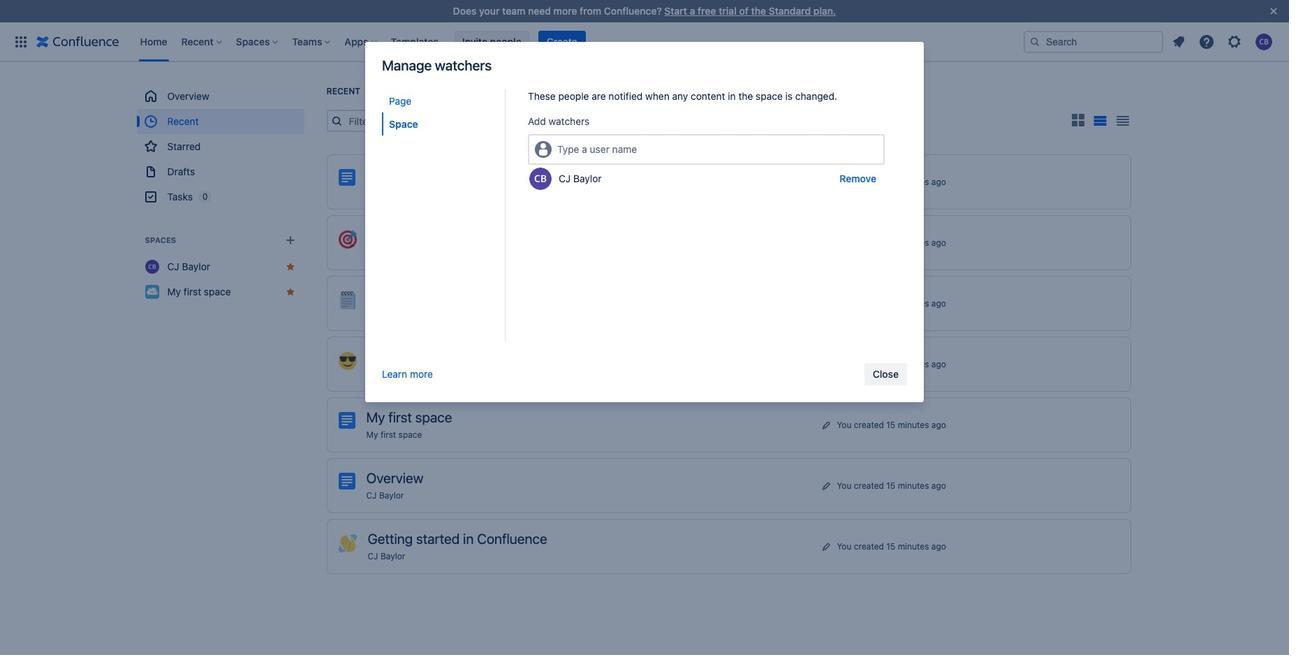 Task type: locate. For each thing, give the bounding box(es) containing it.
4 you created 15 minutes ago from the top
[[837, 480, 946, 491]]

1 horizontal spatial recent
[[327, 86, 360, 96]]

baylor up getting
[[379, 490, 404, 501]]

your right the does
[[479, 5, 500, 17]]

7 minutes from the top
[[898, 541, 929, 551]]

minutes
[[898, 176, 929, 187], [898, 237, 929, 248], [898, 298, 929, 308], [898, 359, 929, 369], [898, 419, 929, 430], [898, 480, 929, 491], [898, 541, 929, 551]]

more left from
[[554, 5, 577, 17]]

1 - from the top
[[427, 227, 433, 243]]

5 you from the top
[[837, 541, 852, 551]]

0 horizontal spatial people
[[490, 35, 522, 47]]

start a free trial of the standard plan. link
[[664, 5, 836, 17]]

page image
[[338, 169, 355, 186], [338, 412, 355, 429], [338, 473, 355, 490]]

template
[[368, 227, 424, 243], [368, 288, 424, 304], [368, 349, 424, 365]]

more inside manage watchers dialog
[[410, 368, 433, 380]]

a left free
[[690, 5, 695, 17]]

0 horizontal spatial overview
[[167, 90, 209, 102]]

4 15 from the top
[[887, 359, 896, 369]]

- inside template - meeting notes my first space
[[427, 288, 433, 304]]

space inside manage watchers dialog
[[756, 90, 783, 102]]

remove button
[[831, 168, 885, 190]]

team down add
[[518, 166, 549, 182]]

5 created from the top
[[854, 541, 884, 551]]

1 minutes from the top
[[898, 176, 929, 187]]

group
[[137, 84, 304, 210]]

cj
[[559, 173, 571, 184], [167, 261, 179, 272], [366, 490, 377, 501], [368, 551, 378, 562]]

drafts
[[167, 166, 195, 177]]

template right :notepad_spiral: icon
[[368, 288, 424, 304]]

a left user
[[582, 143, 587, 155]]

create a space image
[[282, 232, 299, 249]]

banner
[[0, 22, 1289, 61]]

invite
[[462, 35, 488, 47]]

a
[[690, 5, 695, 17], [582, 143, 587, 155]]

overview up recent link
[[167, 90, 209, 102]]

in
[[728, 90, 736, 102], [463, 531, 474, 547]]

3 - from the top
[[427, 349, 433, 365]]

page image for get
[[338, 169, 355, 186]]

weekly
[[437, 227, 481, 243]]

more
[[554, 5, 577, 17], [410, 368, 433, 380]]

my inside template - project plan my first space
[[368, 369, 380, 379]]

people inside manage watchers dialog
[[558, 90, 589, 102]]

getting started in confluence cj baylor
[[368, 531, 547, 562]]

1 vertical spatial your
[[488, 166, 515, 182]]

overview for overview cj baylor
[[366, 470, 424, 486]]

0 horizontal spatial spaces
[[145, 235, 176, 244]]

ago
[[932, 176, 946, 187], [932, 237, 946, 248], [932, 298, 946, 308], [932, 359, 946, 369], [932, 419, 946, 430], [932, 480, 946, 491], [932, 541, 946, 551]]

cj baylor
[[559, 173, 602, 184], [167, 261, 210, 272]]

0 vertical spatial recent
[[327, 86, 360, 96]]

page image left "get"
[[338, 169, 355, 186]]

space inside template - project plan my first space
[[400, 369, 424, 379]]

- for weekly
[[427, 227, 433, 243]]

from
[[580, 5, 602, 17]]

cj down getting
[[368, 551, 378, 562]]

5 ago from the top
[[932, 419, 946, 430]]

manage watchers dialog
[[365, 42, 924, 402]]

template for template - weekly status report
[[368, 227, 424, 243]]

worked on button
[[518, 110, 579, 132]]

3 page image from the top
[[338, 473, 355, 490]]

4 created from the top
[[854, 480, 884, 491]]

3 created from the top
[[854, 419, 884, 430]]

compact list image
[[1114, 112, 1131, 129]]

baylor down getting
[[381, 551, 405, 562]]

does
[[453, 5, 477, 17]]

4 you from the top
[[837, 480, 852, 491]]

1 horizontal spatial of
[[739, 5, 749, 17]]

page image left my first space my first space
[[338, 412, 355, 429]]

1 vertical spatial 15 minutes ago
[[887, 298, 946, 308]]

does your team need more from confluence? start a free trial of the standard plan.
[[453, 5, 836, 17]]

spaces inside popup button
[[236, 35, 270, 47]]

15 minutes ago
[[887, 237, 946, 248], [887, 298, 946, 308]]

3 you created 15 minutes ago from the top
[[837, 419, 946, 430]]

0 vertical spatial in
[[728, 90, 736, 102]]

cj baylor down type
[[559, 173, 602, 184]]

1 vertical spatial watchers
[[549, 115, 590, 127]]

cj up my first space
[[167, 261, 179, 272]]

learn
[[382, 368, 407, 380]]

status
[[485, 227, 522, 243]]

2 vertical spatial cj baylor link
[[368, 551, 405, 562]]

4 minutes from the top
[[898, 359, 929, 369]]

you
[[837, 176, 852, 187], [837, 359, 852, 369], [837, 419, 852, 430], [837, 480, 852, 491], [837, 541, 852, 551]]

2 15 minutes ago from the top
[[887, 298, 946, 308]]

your right out
[[488, 166, 515, 182]]

page image for overview
[[338, 473, 355, 490]]

recent up starred
[[167, 115, 199, 127]]

1 horizontal spatial in
[[728, 90, 736, 102]]

people inside invite people "button"
[[490, 35, 522, 47]]

my first space link
[[366, 186, 422, 197], [137, 279, 304, 305], [368, 369, 424, 379], [366, 430, 422, 440]]

0 horizontal spatial recent
[[167, 115, 199, 127]]

-
[[427, 227, 433, 243], [427, 288, 433, 304], [427, 349, 433, 365]]

template inside template - weekly status report my first space
[[368, 227, 424, 243]]

in inside manage watchers dialog
[[728, 90, 736, 102]]

recent down apps
[[327, 86, 360, 96]]

0 vertical spatial team
[[502, 5, 526, 17]]

0 vertical spatial cj baylor link
[[137, 254, 304, 279]]

5 you created 15 minutes ago from the top
[[837, 541, 946, 551]]

of right trial
[[739, 5, 749, 17]]

people
[[490, 35, 522, 47], [558, 90, 589, 102]]

confluence image
[[36, 33, 119, 50], [36, 33, 119, 50]]

2 vertical spatial template
[[368, 349, 424, 365]]

6 ago from the top
[[932, 480, 946, 491]]

2 vertical spatial page image
[[338, 473, 355, 490]]

team left need
[[502, 5, 526, 17]]

page image left overview cj baylor
[[338, 473, 355, 490]]

2 vertical spatial -
[[427, 349, 433, 365]]

cj baylor link up getting
[[366, 490, 404, 501]]

1 vertical spatial more
[[410, 368, 433, 380]]

tab list containing page
[[382, 89, 505, 341]]

worked
[[524, 115, 559, 126]]

my first space link for my
[[366, 430, 422, 440]]

1 vertical spatial -
[[427, 288, 433, 304]]

people right invite
[[490, 35, 522, 47]]

1 vertical spatial spaces
[[145, 235, 176, 244]]

people left are
[[558, 90, 589, 102]]

1 horizontal spatial people
[[558, 90, 589, 102]]

close button
[[864, 363, 907, 386]]

created
[[854, 176, 884, 187], [854, 359, 884, 369], [854, 419, 884, 430], [854, 480, 884, 491], [854, 541, 884, 551]]

changed.
[[795, 90, 837, 102]]

worked on
[[524, 115, 573, 126]]

more right learn
[[410, 368, 433, 380]]

first inside template - meeting notes my first space
[[382, 308, 398, 318]]

1 horizontal spatial watchers
[[549, 115, 590, 127]]

template - project plan my first space
[[368, 349, 509, 379]]

:dart: image
[[338, 230, 357, 249]]

me
[[643, 115, 657, 126]]

3 you from the top
[[837, 419, 852, 430]]

0 vertical spatial spaces
[[236, 35, 270, 47]]

watchers for add watchers
[[549, 115, 590, 127]]

1 vertical spatial a
[[582, 143, 587, 155]]

0 horizontal spatial of
[[472, 166, 484, 182]]

cj baylor up my first space
[[167, 261, 210, 272]]

your
[[479, 5, 500, 17], [488, 166, 515, 182]]

:sunglasses: image
[[338, 352, 357, 370], [338, 352, 357, 370]]

the right trial
[[751, 5, 766, 17]]

overview
[[167, 90, 209, 102], [366, 470, 424, 486]]

0 horizontal spatial in
[[463, 531, 474, 547]]

3 ago from the top
[[932, 298, 946, 308]]

my inside "get the most out of your team space my first space"
[[366, 186, 378, 197]]

0 horizontal spatial a
[[582, 143, 587, 155]]

space
[[756, 90, 783, 102], [552, 166, 589, 182], [399, 186, 422, 197], [400, 247, 424, 258], [204, 286, 231, 298], [400, 308, 424, 318], [400, 369, 424, 379], [415, 409, 452, 425], [399, 430, 422, 440]]

0 vertical spatial page image
[[338, 169, 355, 186]]

0 vertical spatial watchers
[[435, 57, 492, 73]]

learn more link
[[382, 367, 433, 381]]

0 horizontal spatial cj baylor
[[167, 261, 210, 272]]

0 vertical spatial more
[[554, 5, 577, 17]]

of right out
[[472, 166, 484, 182]]

1 vertical spatial in
[[463, 531, 474, 547]]

in right started at the bottom of the page
[[463, 531, 474, 547]]

recent
[[327, 86, 360, 96], [167, 115, 199, 127]]

report
[[526, 227, 563, 243]]

0 vertical spatial of
[[739, 5, 749, 17]]

the right content
[[739, 90, 753, 102]]

0 horizontal spatial watchers
[[435, 57, 492, 73]]

these people are notified when any content in the space is changed.
[[528, 90, 837, 102]]

in right content
[[728, 90, 736, 102]]

- left project
[[427, 349, 433, 365]]

1 vertical spatial the
[[739, 90, 753, 102]]

- left meeting
[[427, 288, 433, 304]]

add watchers
[[528, 115, 590, 127]]

cj down type
[[559, 173, 571, 184]]

1 vertical spatial cj baylor link
[[366, 490, 404, 501]]

1 horizontal spatial cj baylor
[[559, 173, 602, 184]]

1 vertical spatial team
[[518, 166, 549, 182]]

standard
[[769, 5, 811, 17]]

1 vertical spatial people
[[558, 90, 589, 102]]

first
[[381, 186, 396, 197], [382, 247, 398, 258], [184, 286, 201, 298], [382, 308, 398, 318], [382, 369, 398, 379], [389, 409, 412, 425], [381, 430, 396, 440]]

my first space link for get
[[366, 186, 422, 197]]

of
[[739, 5, 749, 17], [472, 166, 484, 182]]

the
[[751, 5, 766, 17], [739, 90, 753, 102], [392, 166, 411, 182]]

1 horizontal spatial a
[[690, 5, 695, 17]]

0 vertical spatial -
[[427, 227, 433, 243]]

space inside template - weekly status report my first space
[[400, 247, 424, 258]]

overview cj baylor
[[366, 470, 424, 501]]

1 horizontal spatial more
[[554, 5, 577, 17]]

plan
[[483, 349, 509, 365]]

3 minutes from the top
[[898, 298, 929, 308]]

is
[[785, 90, 793, 102]]

you created 15 minutes ago for getting started in confluence
[[837, 541, 946, 551]]

1 template from the top
[[368, 227, 424, 243]]

template right :dart: image
[[368, 227, 424, 243]]

cj inside manage watchers dialog
[[559, 173, 571, 184]]

- inside template - weekly status report my first space
[[427, 227, 433, 243]]

home link
[[136, 30, 172, 53]]

0 horizontal spatial more
[[410, 368, 433, 380]]

templates link
[[387, 30, 443, 53]]

1 page image from the top
[[338, 169, 355, 186]]

space
[[389, 118, 418, 130]]

0 vertical spatial overview
[[167, 90, 209, 102]]

1 vertical spatial template
[[368, 288, 424, 304]]

0 vertical spatial template
[[368, 227, 424, 243]]

0 vertical spatial cj baylor
[[559, 173, 602, 184]]

spaces down tasks
[[145, 235, 176, 244]]

2 vertical spatial the
[[392, 166, 411, 182]]

search image
[[1029, 36, 1041, 47]]

cj inside getting started in confluence cj baylor
[[368, 551, 378, 562]]

template inside template - meeting notes my first space
[[368, 288, 424, 304]]

1 horizontal spatial spaces
[[236, 35, 270, 47]]

0
[[202, 191, 208, 202]]

2 page image from the top
[[338, 412, 355, 429]]

spaces up overview link
[[236, 35, 270, 47]]

most
[[415, 166, 446, 182]]

cj up getting
[[366, 490, 377, 501]]

2 minutes from the top
[[898, 237, 929, 248]]

4 ago from the top
[[932, 359, 946, 369]]

unstar this space image
[[285, 286, 296, 298]]

created for getting started in confluence
[[854, 541, 884, 551]]

watchers for manage watchers
[[435, 57, 492, 73]]

team
[[502, 5, 526, 17], [518, 166, 549, 182]]

you created 15 minutes ago
[[837, 176, 946, 187], [837, 359, 946, 369], [837, 419, 946, 430], [837, 480, 946, 491], [837, 541, 946, 551]]

2 you from the top
[[837, 359, 852, 369]]

3 template from the top
[[368, 349, 424, 365]]

template up learn
[[368, 349, 424, 365]]

2 template from the top
[[368, 288, 424, 304]]

my
[[366, 186, 378, 197], [368, 247, 380, 258], [167, 286, 181, 298], [368, 308, 380, 318], [368, 369, 380, 379], [366, 409, 385, 425], [366, 430, 378, 440]]

baylor down type a user name
[[573, 173, 602, 184]]

page image for my
[[338, 412, 355, 429]]

tab list
[[382, 89, 505, 341], [462, 110, 663, 132]]

1 horizontal spatial overview
[[366, 470, 424, 486]]

starred link
[[137, 134, 304, 159]]

cj baylor link
[[137, 254, 304, 279], [366, 490, 404, 501], [368, 551, 405, 562]]

2 - from the top
[[427, 288, 433, 304]]

- for project
[[427, 349, 433, 365]]

1 vertical spatial page image
[[338, 412, 355, 429]]

cj baylor link down getting
[[368, 551, 405, 562]]

getting
[[368, 531, 413, 547]]

0 vertical spatial people
[[490, 35, 522, 47]]

1 you from the top
[[837, 176, 852, 187]]

page
[[389, 95, 412, 107]]

cj baylor link for overview
[[366, 490, 404, 501]]

0 vertical spatial 15 minutes ago
[[887, 237, 946, 248]]

overview down my first space my first space
[[366, 470, 424, 486]]

1 15 minutes ago from the top
[[887, 237, 946, 248]]

template - weekly status report my first space
[[368, 227, 563, 258]]

people for these
[[558, 90, 589, 102]]

team inside "get the most out of your team space my first space"
[[518, 166, 549, 182]]

need
[[528, 5, 551, 17]]

tasks
[[167, 191, 193, 203]]

- inside template - project plan my first space
[[427, 349, 433, 365]]

15
[[887, 176, 896, 187], [887, 237, 896, 248], [887, 298, 896, 308], [887, 359, 896, 369], [887, 419, 896, 430], [887, 480, 896, 491], [887, 541, 896, 551]]

1 vertical spatial of
[[472, 166, 484, 182]]

cj baylor link up my first space
[[137, 254, 304, 279]]

started
[[416, 531, 460, 547]]

the right "get"
[[392, 166, 411, 182]]

create
[[547, 35, 578, 47]]

- left 'weekly'
[[427, 227, 433, 243]]

1 vertical spatial overview
[[366, 470, 424, 486]]



Task type: describe. For each thing, give the bounding box(es) containing it.
cj inside overview cj baylor
[[366, 490, 377, 501]]

2 created from the top
[[854, 359, 884, 369]]

any
[[672, 90, 688, 102]]

people for invite
[[490, 35, 522, 47]]

2 15 from the top
[[887, 237, 896, 248]]

you created 15 minutes ago for overview
[[837, 480, 946, 491]]

first inside "get the most out of your team space my first space"
[[381, 186, 396, 197]]

user
[[590, 143, 610, 155]]

baylor inside getting started in confluence cj baylor
[[381, 551, 405, 562]]

in inside getting started in confluence cj baylor
[[463, 531, 474, 547]]

1 15 from the top
[[887, 176, 896, 187]]

my first space my first space
[[366, 409, 452, 440]]

template for template - meeting notes
[[368, 288, 424, 304]]

1 vertical spatial cj baylor
[[167, 261, 210, 272]]

Filter by title field
[[345, 111, 461, 131]]

15 minutes ago for template - meeting notes
[[887, 298, 946, 308]]

spaces button
[[232, 30, 284, 53]]

2 you created 15 minutes ago from the top
[[837, 359, 946, 369]]

7 15 from the top
[[887, 541, 896, 551]]

when
[[645, 90, 670, 102]]

create link
[[538, 30, 586, 53]]

are
[[592, 90, 606, 102]]

you for getting started in confluence
[[837, 541, 852, 551]]

- for meeting
[[427, 288, 433, 304]]

my first space
[[167, 286, 231, 298]]

5 15 from the top
[[887, 419, 896, 430]]

created for overview
[[854, 480, 884, 491]]

group containing overview
[[137, 84, 304, 210]]

:notepad_spiral: image
[[338, 291, 357, 309]]

content
[[691, 90, 725, 102]]

a inside dialog
[[582, 143, 587, 155]]

meeting
[[437, 288, 487, 304]]

3 15 from the top
[[887, 298, 896, 308]]

settings icon image
[[1226, 33, 1243, 50]]

manage
[[382, 57, 432, 73]]

6 minutes from the top
[[898, 480, 929, 491]]

banner containing home
[[0, 22, 1289, 61]]

trial
[[719, 5, 737, 17]]

baylor inside overview cj baylor
[[379, 490, 404, 501]]

confluence
[[477, 531, 547, 547]]

cj baylor link for getting
[[368, 551, 405, 562]]

recent link
[[137, 109, 304, 134]]

the inside manage watchers dialog
[[739, 90, 753, 102]]

cj baylor inside manage watchers dialog
[[559, 173, 602, 184]]

my inside template - weekly status report my first space
[[368, 247, 380, 258]]

global element
[[8, 22, 1024, 61]]

plan.
[[814, 5, 836, 17]]

the inside "get the most out of your team space my first space"
[[392, 166, 411, 182]]

you created 15 minutes ago for my first space
[[837, 419, 946, 430]]

2 ago from the top
[[932, 237, 946, 248]]

drafts link
[[137, 159, 304, 184]]

get the most out of your team space my first space
[[366, 166, 589, 197]]

created by me button
[[584, 110, 663, 132]]

space inside template - meeting notes my first space
[[400, 308, 424, 318]]

out
[[449, 166, 469, 182]]

list image
[[1094, 116, 1107, 126]]

of inside "get the most out of your team space my first space"
[[472, 166, 484, 182]]

free
[[698, 5, 716, 17]]

template - meeting notes my first space
[[368, 288, 524, 318]]

on
[[561, 115, 573, 126]]

6 15 from the top
[[887, 480, 896, 491]]

tab list containing worked on
[[462, 110, 663, 132]]

0 vertical spatial the
[[751, 5, 766, 17]]

type a user name
[[557, 143, 637, 155]]

first inside template - project plan my first space
[[382, 369, 398, 379]]

first inside template - weekly status report my first space
[[382, 247, 398, 258]]

starred
[[167, 140, 201, 152]]

tab list inside manage watchers dialog
[[382, 89, 505, 341]]

my first space link for template
[[368, 369, 424, 379]]

by
[[629, 115, 640, 126]]

close
[[873, 368, 899, 380]]

7 ago from the top
[[932, 541, 946, 551]]

project
[[437, 349, 480, 365]]

close image
[[1266, 3, 1282, 20]]

overview for overview
[[167, 90, 209, 102]]

invite people button
[[454, 30, 530, 53]]

home
[[140, 35, 167, 47]]

add
[[528, 115, 546, 127]]

overview link
[[137, 84, 304, 109]]

baylor inside manage watchers dialog
[[573, 173, 602, 184]]

5 minutes from the top
[[898, 419, 929, 430]]

notes
[[490, 288, 524, 304]]

you for overview
[[837, 480, 852, 491]]

1 created from the top
[[854, 176, 884, 187]]

:notepad_spiral: image
[[338, 291, 357, 309]]

Search field
[[1024, 30, 1164, 53]]

apps button
[[340, 30, 382, 53]]

1 ago from the top
[[932, 176, 946, 187]]

baylor up my first space
[[182, 261, 210, 272]]

template inside template - project plan my first space
[[368, 349, 424, 365]]

1 you created 15 minutes ago from the top
[[837, 176, 946, 187]]

created
[[591, 115, 627, 126]]

my inside template - meeting notes my first space
[[368, 308, 380, 318]]

created by me
[[591, 115, 657, 126]]

cards image
[[1070, 112, 1086, 128]]

1 vertical spatial recent
[[167, 115, 199, 127]]

0 vertical spatial your
[[479, 5, 500, 17]]

type
[[557, 143, 579, 155]]

invite people
[[462, 35, 522, 47]]

confluence?
[[604, 5, 662, 17]]

you for my first space
[[837, 419, 852, 430]]

15 minutes ago for template - weekly status report
[[887, 237, 946, 248]]

remove
[[840, 173, 877, 184]]

your inside "get the most out of your team space my first space"
[[488, 166, 515, 182]]

these
[[528, 90, 556, 102]]

notified
[[609, 90, 643, 102]]

created for my first space
[[854, 419, 884, 430]]

:dart: image
[[338, 230, 357, 249]]

learn more
[[382, 368, 433, 380]]

templates
[[391, 35, 439, 47]]

0 vertical spatial a
[[690, 5, 695, 17]]

:wave: image
[[338, 534, 357, 552]]

Add watchers text field
[[557, 142, 560, 156]]

apps
[[345, 35, 368, 47]]

unstar this space image
[[285, 261, 296, 272]]

:wave: image
[[338, 534, 357, 552]]

name
[[612, 143, 637, 155]]

manage watchers
[[382, 57, 492, 73]]

start
[[664, 5, 687, 17]]

get
[[366, 166, 388, 182]]



Task type: vqa. For each thing, say whether or not it's contained in the screenshot.
You'Re
no



